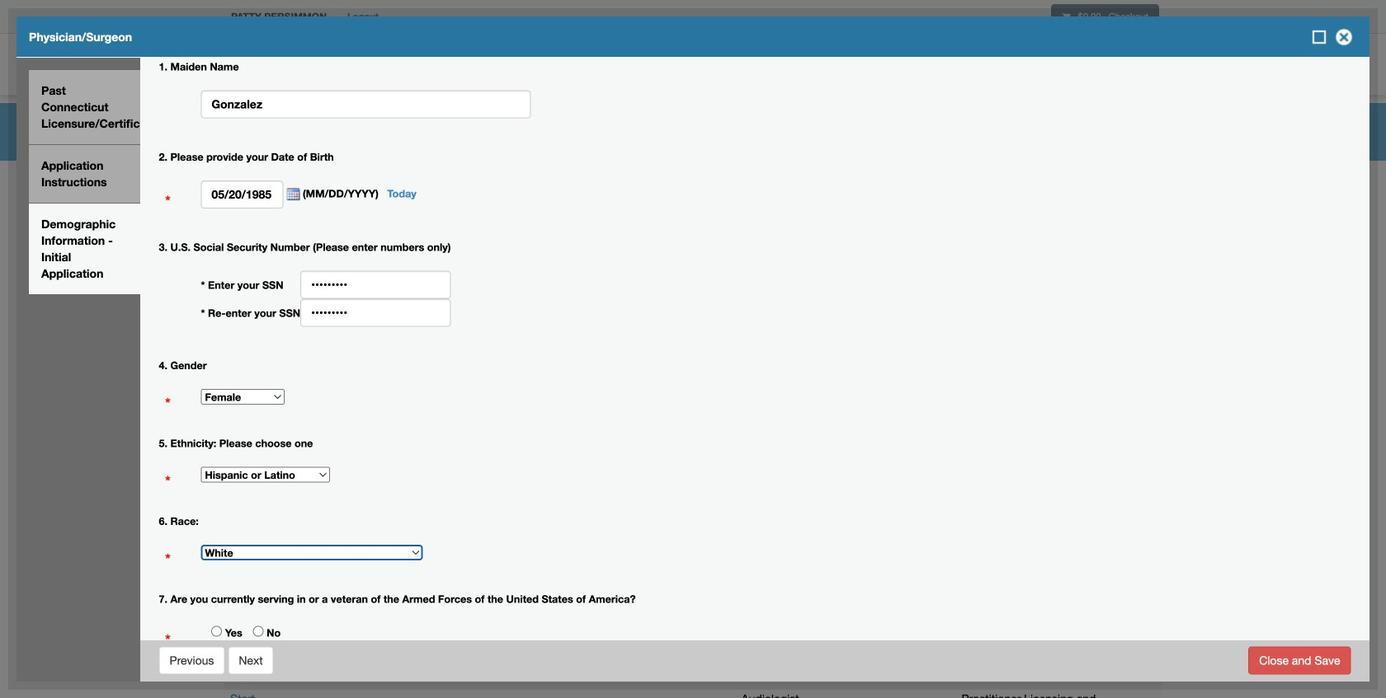 Task type: vqa. For each thing, say whether or not it's contained in the screenshot.
Close Window icon
yes



Task type: locate. For each thing, give the bounding box(es) containing it.
None image field
[[283, 188, 300, 201]]

None password field
[[300, 271, 451, 299], [300, 299, 451, 327], [300, 271, 451, 299], [300, 299, 451, 327]]

close window image
[[1331, 24, 1358, 50]]

None button
[[159, 647, 225, 675], [228, 647, 274, 675], [1249, 647, 1351, 675], [159, 647, 225, 675], [228, 647, 274, 675], [1249, 647, 1351, 675]]

None text field
[[201, 90, 531, 118]]

None radio
[[211, 627, 222, 638], [253, 627, 264, 638], [211, 627, 222, 638], [253, 627, 264, 638]]

maximize/minimize image
[[1311, 29, 1328, 45]]

None text field
[[201, 181, 283, 209]]



Task type: describe. For each thing, give the bounding box(es) containing it.
<b><center>state of connecticut<br>
 online elicense website</center></b> image
[[223, 37, 420, 64]]



